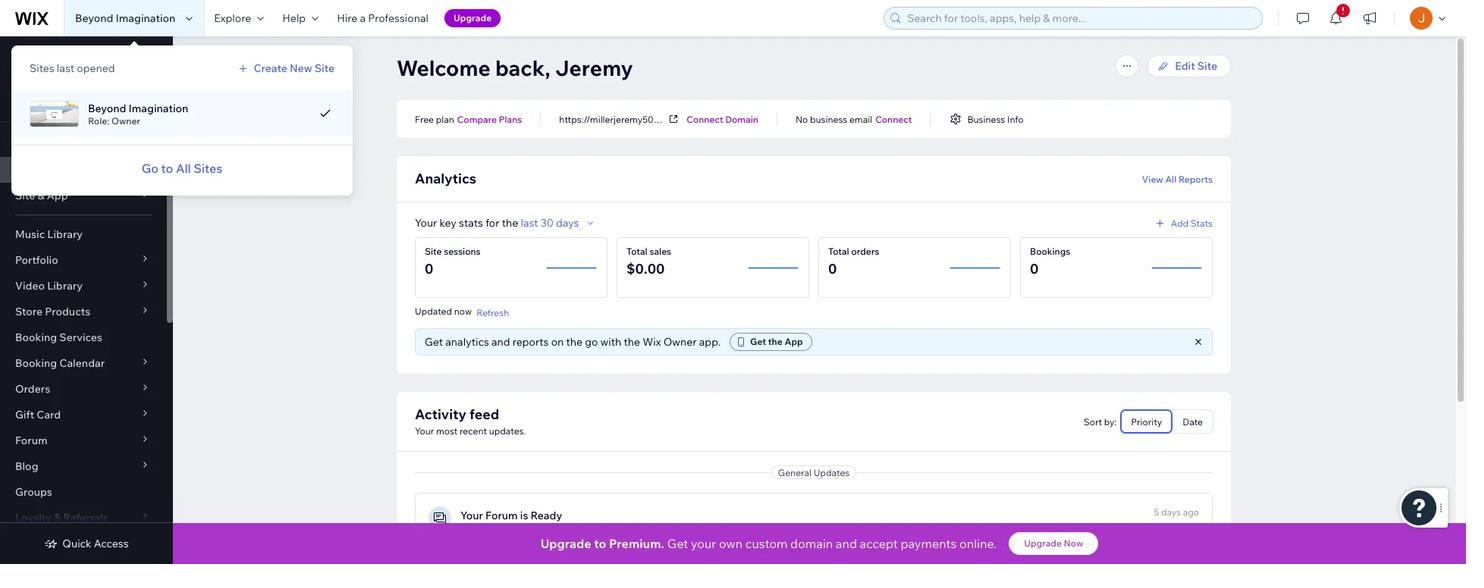 Task type: vqa. For each thing, say whether or not it's contained in the screenshot.
Loyalty
yes



Task type: locate. For each thing, give the bounding box(es) containing it.
app inside "dropdown button"
[[47, 189, 68, 203]]

2 vertical spatial your
[[460, 509, 483, 523]]

2 horizontal spatial get
[[750, 336, 766, 347]]

1 vertical spatial owner
[[664, 335, 697, 349]]

your left most
[[415, 426, 434, 437]]

connect domain link
[[687, 112, 759, 126]]

1 vertical spatial beyond
[[88, 101, 126, 115]]

go to all sites
[[142, 161, 222, 176]]

library inside video library popup button
[[47, 279, 83, 293]]

2 library from the top
[[47, 279, 83, 293]]

2 total from the left
[[828, 246, 849, 257]]

1 library from the top
[[47, 228, 83, 241]]

days
[[556, 216, 579, 230], [1162, 507, 1181, 518]]

total left orders
[[828, 246, 849, 257]]

booking inside "popup button"
[[15, 357, 57, 370]]

forum button
[[0, 428, 167, 454]]

0 horizontal spatial all
[[176, 161, 191, 176]]

0 down bookings
[[1030, 260, 1039, 278]]

1 horizontal spatial app
[[785, 336, 803, 347]]

days right 5
[[1162, 507, 1181, 518]]

1 vertical spatial app
[[785, 336, 803, 347]]

0 vertical spatial forum
[[15, 434, 47, 448]]

imagination
[[116, 11, 176, 25], [129, 101, 188, 115]]

& inside dropdown button
[[54, 511, 61, 525]]

0 horizontal spatial total
[[627, 246, 648, 257]]

on
[[551, 335, 564, 349]]

0 vertical spatial to
[[161, 161, 173, 176]]

go to all sites link
[[142, 159, 222, 178]]

1 vertical spatial booking
[[15, 357, 57, 370]]

1 vertical spatial your
[[415, 426, 434, 437]]

sites right go
[[194, 161, 222, 176]]

0 vertical spatial last
[[57, 61, 74, 75]]

last left opened
[[57, 61, 74, 75]]

quick
[[62, 537, 92, 551]]

plan
[[436, 113, 454, 125]]

owner right wix
[[664, 335, 697, 349]]

1 vertical spatial &
[[54, 511, 61, 525]]

1 connect from the left
[[687, 113, 723, 125]]

view all reports button
[[1142, 172, 1213, 186]]

1 vertical spatial business
[[810, 113, 848, 125]]

sites left up
[[30, 61, 54, 75]]

connect domain
[[687, 113, 759, 125]]

1 vertical spatial forum
[[486, 509, 518, 523]]

last left 30
[[521, 216, 538, 230]]

info
[[1007, 113, 1024, 125]]

welcome
[[397, 55, 491, 81]]

forum left is
[[486, 509, 518, 523]]

own
[[719, 536, 743, 552]]

updates.
[[489, 426, 526, 437]]

professional
[[368, 11, 429, 25]]

get right app.
[[750, 336, 766, 347]]

booking calendar
[[15, 357, 105, 370]]

0 horizontal spatial business
[[15, 64, 60, 78]]

calendar
[[59, 357, 105, 370]]

all right go
[[176, 161, 191, 176]]

gift card button
[[0, 402, 167, 428]]

0 vertical spatial beyond
[[75, 11, 113, 25]]

0 horizontal spatial connect
[[687, 113, 723, 125]]

priority
[[1131, 416, 1162, 428]]

updates
[[814, 467, 850, 478]]

0 horizontal spatial forum
[[15, 434, 47, 448]]

edit site
[[1175, 59, 1218, 73]]

your left key
[[415, 216, 437, 230]]

your left is
[[460, 509, 483, 523]]

portfolio button
[[0, 247, 167, 273]]

1 vertical spatial sites
[[194, 161, 222, 176]]

1 horizontal spatial upgrade
[[541, 536, 591, 552]]

1 horizontal spatial to
[[594, 536, 606, 552]]

your right up
[[75, 49, 98, 63]]

0 horizontal spatial days
[[556, 216, 579, 230]]

0 vertical spatial app
[[47, 189, 68, 203]]

$0.00
[[627, 260, 665, 278]]

get down updated
[[425, 335, 443, 349]]

analytics
[[415, 170, 476, 187]]

refresh
[[477, 307, 509, 318]]

upgrade for upgrade to premium. get your own custom domain and accept payments online.
[[541, 536, 591, 552]]

to for upgrade
[[594, 536, 606, 552]]

online.
[[960, 536, 997, 552]]

for
[[486, 216, 500, 230]]

the right app.
[[768, 336, 783, 347]]

0 vertical spatial your
[[75, 49, 98, 63]]

1 horizontal spatial last
[[521, 216, 538, 230]]

upgrade inside button
[[1024, 538, 1062, 549]]

priority button
[[1121, 410, 1172, 433]]

1 horizontal spatial 0
[[828, 260, 837, 278]]

1 horizontal spatial days
[[1162, 507, 1181, 518]]

1 0 from the left
[[425, 260, 434, 278]]

& up music library
[[37, 189, 44, 203]]

completed
[[32, 97, 77, 108]]

premium.
[[609, 536, 664, 552]]

0 horizontal spatial 0
[[425, 260, 434, 278]]

0 for site
[[425, 260, 434, 278]]

library inside music library link
[[47, 228, 83, 241]]

booking for booking services
[[15, 331, 57, 344]]

library up portfolio popup button
[[47, 228, 83, 241]]

0 vertical spatial &
[[37, 189, 44, 203]]

email
[[850, 113, 873, 125]]

2 booking from the top
[[15, 357, 57, 370]]

& inside "dropdown button"
[[37, 189, 44, 203]]

1 horizontal spatial sites
[[194, 161, 222, 176]]

0 horizontal spatial owner
[[111, 115, 140, 126]]

0 horizontal spatial app
[[47, 189, 68, 203]]

0 horizontal spatial last
[[57, 61, 74, 75]]

connect left "domain"
[[687, 113, 723, 125]]

your left own at the bottom of the page
[[691, 536, 716, 552]]

hire a professional
[[337, 11, 429, 25]]

1 horizontal spatial and
[[836, 536, 857, 552]]

days right 30
[[556, 216, 579, 230]]

music
[[15, 228, 45, 241]]

1 vertical spatial to
[[594, 536, 606, 552]]

1 horizontal spatial &
[[54, 511, 61, 525]]

upgrade up welcome
[[454, 12, 492, 24]]

imagination for beyond imagination
[[116, 11, 176, 25]]

analytics
[[445, 335, 489, 349]]

total for 0
[[828, 246, 849, 257]]

app inside button
[[785, 336, 803, 347]]

your
[[75, 49, 98, 63], [691, 536, 716, 552]]

1 horizontal spatial owner
[[664, 335, 697, 349]]

site sessions
[[425, 246, 481, 257]]

0 vertical spatial library
[[47, 228, 83, 241]]

2 horizontal spatial 0
[[1030, 260, 1039, 278]]

0 vertical spatial imagination
[[116, 11, 176, 25]]

owner inside the beyond imagination role: owner
[[111, 115, 140, 126]]

booking up orders
[[15, 357, 57, 370]]

date
[[1183, 416, 1203, 428]]

owner right role:
[[111, 115, 140, 126]]

1 horizontal spatial your
[[691, 536, 716, 552]]

1 total from the left
[[627, 246, 648, 257]]

all right view at the top of the page
[[1166, 173, 1177, 185]]

1 vertical spatial last
[[521, 216, 538, 230]]

0 vertical spatial business
[[15, 64, 60, 78]]

hire a professional link
[[328, 0, 438, 36]]

0 down site sessions
[[425, 260, 434, 278]]

now
[[1064, 538, 1084, 549]]

and left accept on the bottom of the page
[[836, 536, 857, 552]]

booking
[[15, 331, 57, 344], [15, 357, 57, 370]]

0 horizontal spatial &
[[37, 189, 44, 203]]

upgrade to premium. get your own custom domain and accept payments online.
[[541, 536, 997, 552]]

imagination inside the beyond imagination role: owner
[[129, 101, 188, 115]]

setup
[[15, 137, 45, 151]]

0 vertical spatial sites
[[30, 61, 54, 75]]

total up $0.00
[[627, 246, 648, 257]]

to right go
[[161, 161, 173, 176]]

business down let's
[[15, 64, 60, 78]]

1 horizontal spatial connect
[[876, 113, 912, 125]]

products
[[45, 305, 90, 319]]

stats
[[1191, 217, 1213, 229]]

new
[[290, 61, 312, 75]]

beyond inside the beyond imagination role: owner
[[88, 101, 126, 115]]

video library button
[[0, 273, 167, 299]]

0 vertical spatial owner
[[111, 115, 140, 126]]

1 horizontal spatial total
[[828, 246, 849, 257]]

edit
[[1175, 59, 1195, 73]]

1 vertical spatial imagination
[[129, 101, 188, 115]]

last
[[57, 61, 74, 75], [521, 216, 538, 230]]

0 horizontal spatial and
[[492, 335, 510, 349]]

beyond down opened
[[88, 101, 126, 115]]

most
[[436, 426, 458, 437]]

upgrade left now
[[1024, 538, 1062, 549]]

upgrade inside button
[[454, 12, 492, 24]]

help button
[[273, 0, 328, 36]]

Search for tools, apps, help & more... field
[[903, 8, 1258, 29]]

0 vertical spatial booking
[[15, 331, 57, 344]]

get inside button
[[750, 336, 766, 347]]

beyond up opened
[[75, 11, 113, 25]]

general updates
[[778, 467, 850, 478]]

1 vertical spatial your
[[691, 536, 716, 552]]

get right premium.
[[667, 536, 688, 552]]

2/6 completed
[[15, 97, 77, 108]]

upgrade now
[[1024, 538, 1084, 549]]

now
[[454, 306, 472, 317]]

forum up blog
[[15, 434, 47, 448]]

booking down the store
[[15, 331, 57, 344]]

1 horizontal spatial business
[[810, 113, 848, 125]]

ready
[[531, 509, 562, 523]]

all inside 'button'
[[1166, 173, 1177, 185]]

1 horizontal spatial forum
[[486, 509, 518, 523]]

1 vertical spatial library
[[47, 279, 83, 293]]

upgrade down ready
[[541, 536, 591, 552]]

your key stats for the
[[415, 216, 521, 230]]

let's set up your business
[[15, 49, 98, 78]]

1 booking from the top
[[15, 331, 57, 344]]

0 down total orders
[[828, 260, 837, 278]]

your
[[415, 216, 437, 230], [415, 426, 434, 437], [460, 509, 483, 523]]

to left premium.
[[594, 536, 606, 552]]

0 horizontal spatial get
[[425, 335, 443, 349]]

business right no at the top of page
[[810, 113, 848, 125]]

owner
[[111, 115, 140, 126], [664, 335, 697, 349]]

2 0 from the left
[[828, 260, 837, 278]]

0 horizontal spatial to
[[161, 161, 173, 176]]

accept
[[860, 536, 898, 552]]

get the app button
[[730, 333, 812, 351]]

1 horizontal spatial get
[[667, 536, 688, 552]]

1 vertical spatial days
[[1162, 507, 1181, 518]]

& right loyalty
[[54, 511, 61, 525]]

create new site
[[254, 61, 335, 75]]

0 vertical spatial your
[[415, 216, 437, 230]]

0 vertical spatial days
[[556, 216, 579, 230]]

blog button
[[0, 454, 167, 479]]

library up products
[[47, 279, 83, 293]]

activity feed your most recent updates.
[[415, 406, 526, 437]]

0 horizontal spatial your
[[75, 49, 98, 63]]

library for video library
[[47, 279, 83, 293]]

site inside "dropdown button"
[[15, 189, 35, 203]]

upgrade now button
[[1009, 533, 1099, 555]]

app for site & app
[[47, 189, 68, 203]]

1 horizontal spatial all
[[1166, 173, 1177, 185]]

app
[[47, 189, 68, 203], [785, 336, 803, 347]]

forum
[[15, 434, 47, 448], [486, 509, 518, 523]]

library for music library
[[47, 228, 83, 241]]

your inside let's set up your business
[[75, 49, 98, 63]]

2 horizontal spatial upgrade
[[1024, 538, 1062, 549]]

and left reports
[[492, 335, 510, 349]]

site up music
[[15, 189, 35, 203]]

0 horizontal spatial upgrade
[[454, 12, 492, 24]]

connect right email
[[876, 113, 912, 125]]



Task type: describe. For each thing, give the bounding box(es) containing it.
stats
[[459, 216, 483, 230]]

free plan compare plans
[[415, 113, 522, 125]]

no
[[796, 113, 808, 125]]

up
[[60, 49, 73, 63]]

reports
[[513, 335, 549, 349]]

referrals
[[63, 511, 108, 525]]

plans
[[499, 113, 522, 125]]

0 vertical spatial and
[[492, 335, 510, 349]]

& for site
[[37, 189, 44, 203]]

back,
[[495, 55, 551, 81]]

sort
[[1084, 416, 1102, 427]]

payments
[[901, 536, 957, 552]]

upgrade button
[[445, 9, 501, 27]]

card
[[37, 408, 61, 422]]

app for get the app
[[785, 336, 803, 347]]

connect inside connect domain link
[[687, 113, 723, 125]]

your for your key stats for the
[[415, 216, 437, 230]]

2 connect from the left
[[876, 113, 912, 125]]

store products button
[[0, 299, 167, 325]]

add
[[1171, 217, 1189, 229]]

booking services
[[15, 331, 102, 344]]

sort by:
[[1084, 416, 1117, 427]]

business info
[[968, 113, 1024, 125]]

booking calendar button
[[0, 350, 167, 376]]

let's
[[15, 49, 39, 63]]

explore
[[214, 11, 251, 25]]

get the app
[[750, 336, 803, 347]]

site right edit
[[1198, 59, 1218, 73]]

no business email connect
[[796, 113, 912, 125]]

beyond imagination
[[75, 11, 176, 25]]

music library link
[[0, 222, 167, 247]]

beyond imagination role: owner
[[88, 101, 188, 126]]

domain
[[725, 113, 759, 125]]

video
[[15, 279, 45, 293]]

recent
[[460, 426, 487, 437]]

create new site button
[[236, 61, 335, 75]]

0 for total
[[828, 260, 837, 278]]

orders button
[[0, 376, 167, 402]]

beyond for beyond imagination role: owner
[[88, 101, 126, 115]]

reports
[[1179, 173, 1213, 185]]

help
[[282, 11, 306, 25]]

site right 'new'
[[315, 61, 335, 75]]

go
[[142, 161, 159, 176]]

1 vertical spatial and
[[836, 536, 857, 552]]

ago
[[1183, 507, 1199, 518]]

groups
[[15, 486, 52, 499]]

groups link
[[0, 479, 167, 505]]

view
[[1142, 173, 1164, 185]]

2/6
[[15, 97, 30, 108]]

3 0 from the left
[[1030, 260, 1039, 278]]

upgrade for upgrade
[[454, 12, 492, 24]]

get for get the app
[[750, 336, 766, 347]]

quick access
[[62, 537, 129, 551]]

the right on
[[566, 335, 583, 349]]

booking services link
[[0, 325, 167, 350]]

imagination for beyond imagination role: owner
[[129, 101, 188, 115]]

the inside button
[[768, 336, 783, 347]]

free
[[415, 113, 434, 125]]

0 horizontal spatial sites
[[30, 61, 54, 75]]

refresh button
[[477, 306, 509, 319]]

store products
[[15, 305, 90, 319]]

orders
[[851, 246, 880, 257]]

site left sessions in the left of the page
[[425, 246, 442, 257]]

the right for
[[502, 216, 518, 230]]

beyond for beyond imagination
[[75, 11, 113, 25]]

your forum is ready
[[460, 509, 562, 523]]

gift card
[[15, 408, 61, 422]]

is
[[520, 509, 528, 523]]

30
[[541, 216, 554, 230]]

get analytics and reports on the go with the wix owner app.
[[425, 335, 721, 349]]

get for get analytics and reports on the go with the wix owner app.
[[425, 335, 443, 349]]

domain
[[791, 536, 833, 552]]

by:
[[1104, 416, 1117, 427]]

sidebar element
[[0, 36, 173, 564]]

date button
[[1173, 410, 1213, 433]]

loyalty & referrals button
[[0, 505, 167, 531]]

wix
[[643, 335, 661, 349]]

key
[[440, 216, 457, 230]]

business inside let's set up your business
[[15, 64, 60, 78]]

booking for booking calendar
[[15, 357, 57, 370]]

video library
[[15, 279, 83, 293]]

store
[[15, 305, 43, 319]]

portfolio
[[15, 253, 58, 267]]

opened
[[77, 61, 115, 75]]

& for loyalty
[[54, 511, 61, 525]]

the left wix
[[624, 335, 640, 349]]

feed
[[470, 406, 499, 423]]

with
[[600, 335, 622, 349]]

updated now refresh
[[415, 306, 509, 318]]

loyalty
[[15, 511, 52, 525]]

updated
[[415, 306, 452, 317]]

forum inside popup button
[[15, 434, 47, 448]]

connect link
[[876, 112, 912, 126]]

5
[[1154, 507, 1159, 518]]

business
[[968, 113, 1005, 125]]

your for your forum is ready
[[460, 509, 483, 523]]

go
[[585, 335, 598, 349]]

music library
[[15, 228, 83, 241]]

your inside activity feed your most recent updates.
[[415, 426, 434, 437]]

upgrade for upgrade now
[[1024, 538, 1062, 549]]

a
[[360, 11, 366, 25]]

add stats
[[1171, 217, 1213, 229]]

total sales
[[627, 246, 671, 257]]

to for go
[[161, 161, 173, 176]]

access
[[94, 537, 129, 551]]

services
[[59, 331, 102, 344]]

bookings
[[1030, 246, 1071, 257]]

quick access button
[[44, 537, 129, 551]]

total for $0.00
[[627, 246, 648, 257]]

last 30 days button
[[521, 216, 597, 230]]

sites last opened
[[30, 61, 115, 75]]



